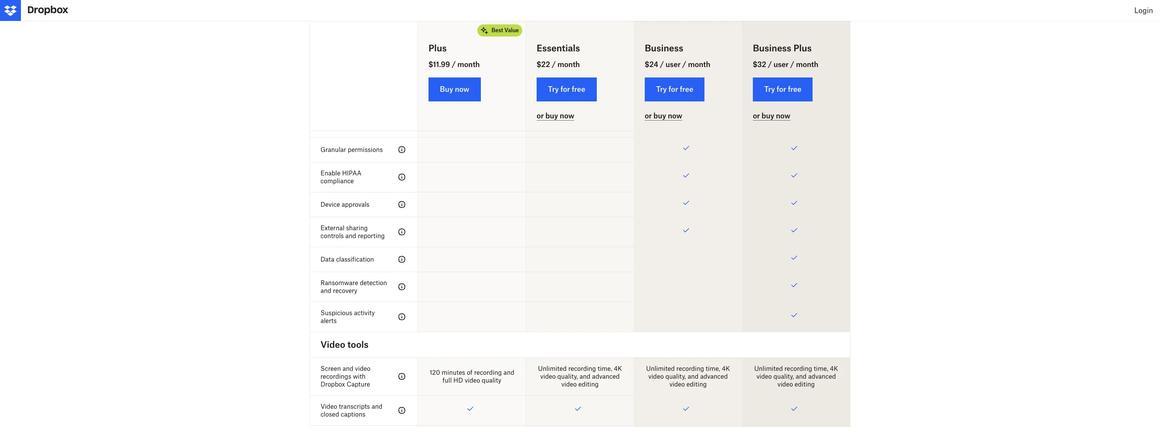 Task type: vqa. For each thing, say whether or not it's contained in the screenshot.
template content image
no



Task type: describe. For each thing, give the bounding box(es) containing it.
try for second try for free button
[[656, 85, 667, 94]]

1 unlimited recording time, 4k video quality, and advanced video editing from the left
[[538, 365, 622, 389]]

buy now button
[[429, 78, 481, 102]]

dropbox
[[320, 381, 345, 389]]

alerts
[[320, 317, 337, 325]]

2 editing from the left
[[686, 381, 707, 389]]

3 4k from the left
[[830, 365, 838, 373]]

3 editing from the left
[[795, 381, 815, 389]]

1 buy from the left
[[545, 112, 558, 120]]

data
[[320, 256, 334, 263]]

video tools
[[320, 340, 368, 351]]

3 buy from the left
[[762, 112, 774, 120]]

free for second try for free button
[[680, 85, 693, 94]]

1 quality, from the left
[[557, 373, 578, 381]]

and inside 120 minutes of recording and full hd video quality
[[503, 369, 514, 377]]

reporting
[[358, 232, 385, 240]]

recordings
[[320, 373, 351, 381]]

4 month from the left
[[796, 60, 818, 69]]

device approvals
[[320, 201, 370, 208]]

buy
[[440, 85, 453, 94]]

and inside video transcripts and closed captions
[[372, 403, 382, 411]]

try for free for first try for free button from the right
[[764, 85, 801, 94]]

data classification
[[320, 256, 374, 263]]

suspicious activity alerts
[[320, 310, 375, 325]]

$11.99
[[429, 60, 450, 69]]

recovery
[[333, 287, 357, 295]]

3 advanced from the left
[[808, 373, 836, 381]]

login link
[[1127, 0, 1160, 21]]

captions
[[341, 411, 365, 419]]

external sharing controls and reporting
[[320, 225, 385, 240]]

hd
[[453, 377, 463, 385]]

standard image for device approvals
[[397, 200, 407, 210]]

screen
[[320, 365, 341, 373]]

or buy now button for first try for free button from the right
[[753, 112, 790, 120]]

3 try for free button from the left
[[753, 78, 813, 102]]

2 unlimited from the left
[[646, 365, 675, 373]]

best
[[491, 27, 503, 34]]

standard image for data classification
[[397, 255, 407, 265]]

$24
[[645, 60, 658, 69]]

video inside "screen and video recordings with dropbox capture"
[[355, 365, 370, 373]]

ransomware detection and recovery
[[320, 280, 387, 295]]

3 time, from the left
[[814, 365, 828, 373]]

/ for $22
[[552, 60, 556, 69]]

1 plus from the left
[[429, 43, 447, 54]]

tools
[[347, 340, 368, 351]]

ransomware
[[320, 280, 358, 287]]

2 plus from the left
[[793, 43, 812, 54]]

standard image for ransomware detection and recovery
[[397, 282, 407, 293]]

or for or buy now button for second try for free button
[[645, 112, 652, 120]]

standard image for granular permissions
[[397, 145, 407, 155]]

3 for from the left
[[777, 85, 786, 94]]

2 time, from the left
[[706, 365, 720, 373]]

granular permissions
[[320, 146, 383, 154]]

1 try for free button from the left
[[537, 78, 597, 102]]

quality
[[482, 377, 501, 385]]

compliance
[[320, 178, 354, 185]]

login
[[1134, 6, 1153, 15]]

now for first try for free button from left
[[560, 112, 574, 120]]

2 for from the left
[[669, 85, 678, 94]]

1 month from the left
[[457, 60, 480, 69]]

1 for from the left
[[560, 85, 570, 94]]

$32 / user / month
[[753, 60, 818, 69]]

standard image for video transcripts and closed captions
[[397, 406, 407, 416]]

$11.99 / month
[[429, 60, 480, 69]]

1 unlimited from the left
[[538, 365, 567, 373]]

$22 / month
[[537, 60, 580, 69]]

video inside 120 minutes of recording and full hd video quality
[[465, 377, 480, 385]]

$32
[[753, 60, 766, 69]]

now for first try for free button from the right
[[776, 112, 790, 120]]

closed
[[320, 411, 339, 419]]

$22
[[537, 60, 550, 69]]

user for $32
[[774, 60, 789, 69]]

or buy now button for first try for free button from left
[[537, 112, 574, 120]]

device
[[320, 201, 340, 208]]

external
[[320, 225, 344, 232]]

minutes
[[442, 369, 465, 377]]

transcripts
[[339, 403, 370, 411]]

or for first try for free button from the right or buy now button
[[753, 112, 760, 120]]

enable
[[320, 170, 340, 177]]

video for video transcripts and closed captions
[[320, 403, 337, 411]]

2 quality, from the left
[[665, 373, 686, 381]]

approvals
[[342, 201, 370, 208]]



Task type: locate. For each thing, give the bounding box(es) containing it.
2 free from the left
[[680, 85, 693, 94]]

1 editing from the left
[[578, 381, 599, 389]]

1 horizontal spatial or buy now button
[[645, 112, 682, 120]]

0 horizontal spatial quality,
[[557, 373, 578, 381]]

granular
[[320, 146, 346, 154]]

free
[[572, 85, 585, 94], [680, 85, 693, 94], [788, 85, 801, 94]]

120
[[430, 369, 440, 377]]

/
[[452, 60, 456, 69], [552, 60, 556, 69], [660, 60, 664, 69], [682, 60, 686, 69], [768, 60, 772, 69], [790, 60, 794, 69]]

best value
[[491, 27, 519, 34]]

try for free button down $22 / month
[[537, 78, 597, 102]]

0 horizontal spatial try for free button
[[537, 78, 597, 102]]

2 standard image from the top
[[397, 172, 407, 183]]

0 horizontal spatial 4k
[[614, 365, 622, 373]]

1 or from the left
[[537, 112, 544, 120]]

1 user from the left
[[666, 60, 681, 69]]

2 horizontal spatial quality,
[[773, 373, 794, 381]]

1 horizontal spatial quality,
[[665, 373, 686, 381]]

video
[[355, 365, 370, 373], [540, 373, 556, 381], [648, 373, 664, 381], [756, 373, 772, 381], [465, 377, 480, 385], [561, 381, 577, 389], [669, 381, 685, 389], [778, 381, 793, 389]]

capture
[[347, 381, 370, 389]]

now
[[455, 85, 469, 94], [560, 112, 574, 120], [668, 112, 682, 120], [776, 112, 790, 120]]

1 vertical spatial standard image
[[397, 312, 407, 323]]

2 horizontal spatial try for free
[[764, 85, 801, 94]]

3 free from the left
[[788, 85, 801, 94]]

user down business plus
[[774, 60, 789, 69]]

try for first try for free button from left
[[548, 85, 559, 94]]

user right $24
[[666, 60, 681, 69]]

4k
[[614, 365, 622, 373], [722, 365, 730, 373], [830, 365, 838, 373]]

$24 / user / month
[[645, 60, 710, 69]]

video inside video transcripts and closed captions
[[320, 403, 337, 411]]

value
[[504, 27, 519, 34]]

1 horizontal spatial or
[[645, 112, 652, 120]]

2 advanced from the left
[[700, 373, 728, 381]]

1 or buy now button from the left
[[537, 112, 574, 120]]

for down $32 / user / month
[[777, 85, 786, 94]]

included element
[[418, 38, 526, 63], [418, 426, 526, 428], [526, 426, 634, 428], [634, 426, 742, 428], [742, 426, 850, 428]]

standard image
[[397, 145, 407, 155], [397, 172, 407, 183], [397, 200, 407, 210], [397, 227, 407, 238], [397, 282, 407, 293], [397, 406, 407, 416]]

try for free down $24 / user / month
[[656, 85, 693, 94]]

0 horizontal spatial buy
[[545, 112, 558, 120]]

1 business from the left
[[645, 43, 683, 54]]

0 horizontal spatial advanced
[[592, 373, 620, 381]]

6 / from the left
[[790, 60, 794, 69]]

0 horizontal spatial time,
[[598, 365, 612, 373]]

business for business plus
[[753, 43, 791, 54]]

1 4k from the left
[[614, 365, 622, 373]]

now inside button
[[455, 85, 469, 94]]

1 horizontal spatial try for free
[[656, 85, 693, 94]]

free for first try for free button from the right
[[788, 85, 801, 94]]

video up screen
[[320, 340, 345, 351]]

5 / from the left
[[768, 60, 772, 69]]

try for free for first try for free button from left
[[548, 85, 585, 94]]

0 horizontal spatial or
[[537, 112, 544, 120]]

activity
[[354, 310, 375, 317]]

buy
[[545, 112, 558, 120], [654, 112, 666, 120], [762, 112, 774, 120]]

0 horizontal spatial for
[[560, 85, 570, 94]]

2 horizontal spatial try for free button
[[753, 78, 813, 102]]

/ for $24
[[660, 60, 664, 69]]

plus up $32 / user / month
[[793, 43, 812, 54]]

and
[[345, 232, 356, 240], [320, 287, 331, 295], [343, 365, 353, 373], [503, 369, 514, 377], [580, 373, 590, 381], [688, 373, 698, 381], [796, 373, 807, 381], [372, 403, 382, 411]]

classification
[[336, 256, 374, 263]]

business for business
[[645, 43, 683, 54]]

2 buy from the left
[[654, 112, 666, 120]]

1 horizontal spatial unlimited recording time, 4k video quality, and advanced video editing
[[646, 365, 730, 389]]

3 try from the left
[[764, 85, 775, 94]]

free for first try for free button from left
[[572, 85, 585, 94]]

1 free from the left
[[572, 85, 585, 94]]

2 try for free button from the left
[[645, 78, 705, 102]]

1 horizontal spatial plus
[[793, 43, 812, 54]]

2 vertical spatial standard image
[[397, 372, 407, 382]]

not included image
[[418, 63, 526, 88], [418, 88, 526, 113], [418, 113, 526, 137], [526, 113, 634, 137], [418, 138, 526, 162], [526, 138, 634, 162], [418, 163, 526, 192], [526, 163, 634, 192], [418, 193, 526, 217], [526, 193, 634, 217], [418, 218, 526, 247], [526, 218, 634, 247], [418, 248, 526, 272], [526, 248, 634, 272], [634, 248, 742, 272], [418, 273, 526, 302], [526, 273, 634, 302], [634, 273, 742, 302], [418, 303, 526, 332], [526, 303, 634, 332], [634, 303, 742, 332]]

plus up $11.99
[[429, 43, 447, 54]]

1 horizontal spatial time,
[[706, 365, 720, 373]]

month
[[457, 60, 480, 69], [557, 60, 580, 69], [688, 60, 710, 69], [796, 60, 818, 69]]

2 horizontal spatial for
[[777, 85, 786, 94]]

4 standard image from the top
[[397, 227, 407, 238]]

suspicious
[[320, 310, 352, 317]]

video transcripts and closed captions
[[320, 403, 382, 419]]

2 horizontal spatial time,
[[814, 365, 828, 373]]

1 horizontal spatial for
[[669, 85, 678, 94]]

1 horizontal spatial business
[[753, 43, 791, 54]]

editing
[[578, 381, 599, 389], [686, 381, 707, 389], [795, 381, 815, 389]]

/ for $32
[[768, 60, 772, 69]]

quality,
[[557, 373, 578, 381], [665, 373, 686, 381], [773, 373, 794, 381]]

1 or buy now from the left
[[537, 112, 574, 120]]

try for free for second try for free button
[[656, 85, 693, 94]]

buy now
[[440, 85, 469, 94]]

0 horizontal spatial editing
[[578, 381, 599, 389]]

business up $32
[[753, 43, 791, 54]]

sharing
[[346, 225, 368, 232]]

controls
[[320, 232, 344, 240]]

or buy now
[[537, 112, 574, 120], [645, 112, 682, 120], [753, 112, 790, 120]]

2 horizontal spatial editing
[[795, 381, 815, 389]]

0 vertical spatial standard image
[[397, 255, 407, 265]]

standard image for external sharing controls and reporting
[[397, 227, 407, 238]]

2 horizontal spatial advanced
[[808, 373, 836, 381]]

video up closed
[[320, 403, 337, 411]]

1 horizontal spatial try
[[656, 85, 667, 94]]

for down $22 / month
[[560, 85, 570, 94]]

1 time, from the left
[[598, 365, 612, 373]]

3 standard image from the top
[[397, 372, 407, 382]]

1 horizontal spatial editing
[[686, 381, 707, 389]]

for down $24 / user / month
[[669, 85, 678, 94]]

business
[[645, 43, 683, 54], [753, 43, 791, 54]]

0 horizontal spatial free
[[572, 85, 585, 94]]

1 try for free from the left
[[548, 85, 585, 94]]

2 horizontal spatial try
[[764, 85, 775, 94]]

recording inside 120 minutes of recording and full hd video quality
[[474, 369, 502, 377]]

business plus
[[753, 43, 812, 54]]

unlimited
[[538, 365, 567, 373], [646, 365, 675, 373], [754, 365, 783, 373]]

1 horizontal spatial try for free button
[[645, 78, 705, 102]]

try down $32
[[764, 85, 775, 94]]

2 user from the left
[[774, 60, 789, 69]]

3 or from the left
[[753, 112, 760, 120]]

or buy now for second try for free button
[[645, 112, 682, 120]]

2 / from the left
[[552, 60, 556, 69]]

2 month from the left
[[557, 60, 580, 69]]

free down $24 / user / month
[[680, 85, 693, 94]]

and inside ransomware detection and recovery
[[320, 287, 331, 295]]

try for free button down $24 / user / month
[[645, 78, 705, 102]]

0 horizontal spatial plus
[[429, 43, 447, 54]]

2 or from the left
[[645, 112, 652, 120]]

or buy now button
[[537, 112, 574, 120], [645, 112, 682, 120], [753, 112, 790, 120]]

standard image for screen and video recordings with dropbox capture
[[397, 372, 407, 382]]

1 standard image from the top
[[397, 255, 407, 265]]

recording
[[568, 365, 596, 373], [676, 365, 704, 373], [784, 365, 812, 373], [474, 369, 502, 377]]

0 vertical spatial video
[[320, 340, 345, 351]]

for
[[560, 85, 570, 94], [669, 85, 678, 94], [777, 85, 786, 94]]

4 / from the left
[[682, 60, 686, 69]]

free down $32 / user / month
[[788, 85, 801, 94]]

or buy now for first try for free button from the right
[[753, 112, 790, 120]]

hipaa
[[342, 170, 361, 177]]

unlimited recording time, 4k video quality, and advanced video editing
[[538, 365, 622, 389], [646, 365, 730, 389], [754, 365, 838, 389]]

essentials
[[537, 43, 580, 54]]

now for second try for free button
[[668, 112, 682, 120]]

3 month from the left
[[688, 60, 710, 69]]

0 horizontal spatial or buy now button
[[537, 112, 574, 120]]

2 or buy now button from the left
[[645, 112, 682, 120]]

try for free down $32 / user / month
[[764, 85, 801, 94]]

1 standard image from the top
[[397, 145, 407, 155]]

and inside external sharing controls and reporting
[[345, 232, 356, 240]]

2 video from the top
[[320, 403, 337, 411]]

2 try for free from the left
[[656, 85, 693, 94]]

2 standard image from the top
[[397, 312, 407, 323]]

try down $22 / month
[[548, 85, 559, 94]]

5 standard image from the top
[[397, 282, 407, 293]]

1 horizontal spatial 4k
[[722, 365, 730, 373]]

3 try for free from the left
[[764, 85, 801, 94]]

try
[[548, 85, 559, 94], [656, 85, 667, 94], [764, 85, 775, 94]]

2 unlimited recording time, 4k video quality, and advanced video editing from the left
[[646, 365, 730, 389]]

2 or buy now from the left
[[645, 112, 682, 120]]

standard image for enable hipaa compliance
[[397, 172, 407, 183]]

2 horizontal spatial buy
[[762, 112, 774, 120]]

1 vertical spatial video
[[320, 403, 337, 411]]

1 try from the left
[[548, 85, 559, 94]]

try down $24
[[656, 85, 667, 94]]

or buy now button for second try for free button
[[645, 112, 682, 120]]

0 horizontal spatial or buy now
[[537, 112, 574, 120]]

1 / from the left
[[452, 60, 456, 69]]

1 horizontal spatial user
[[774, 60, 789, 69]]

business up $24
[[645, 43, 683, 54]]

1 advanced from the left
[[592, 373, 620, 381]]

detection
[[360, 280, 387, 287]]

3 unlimited recording time, 4k video quality, and advanced video editing from the left
[[754, 365, 838, 389]]

with
[[353, 373, 366, 381]]

or buy now for first try for free button from left
[[537, 112, 574, 120]]

try for free
[[548, 85, 585, 94], [656, 85, 693, 94], [764, 85, 801, 94]]

6 standard image from the top
[[397, 406, 407, 416]]

screen and video recordings with dropbox capture
[[320, 365, 370, 389]]

video for video tools
[[320, 340, 345, 351]]

time,
[[598, 365, 612, 373], [706, 365, 720, 373], [814, 365, 828, 373]]

and inside "screen and video recordings with dropbox capture"
[[343, 365, 353, 373]]

permissions
[[348, 146, 383, 154]]

or
[[537, 112, 544, 120], [645, 112, 652, 120], [753, 112, 760, 120]]

2 horizontal spatial unlimited
[[754, 365, 783, 373]]

try for first try for free button from the right
[[764, 85, 775, 94]]

3 standard image from the top
[[397, 200, 407, 210]]

of
[[467, 369, 473, 377]]

3 unlimited from the left
[[754, 365, 783, 373]]

standard image for suspicious activity alerts
[[397, 312, 407, 323]]

2 business from the left
[[753, 43, 791, 54]]

try for free down $22 / month
[[548, 85, 585, 94]]

3 or buy now button from the left
[[753, 112, 790, 120]]

2 horizontal spatial or buy now
[[753, 112, 790, 120]]

2 horizontal spatial unlimited recording time, 4k video quality, and advanced video editing
[[754, 365, 838, 389]]

0 horizontal spatial user
[[666, 60, 681, 69]]

1 horizontal spatial advanced
[[700, 373, 728, 381]]

1 horizontal spatial unlimited
[[646, 365, 675, 373]]

3 / from the left
[[660, 60, 664, 69]]

standard image
[[397, 255, 407, 265], [397, 312, 407, 323], [397, 372, 407, 382]]

1 horizontal spatial buy
[[654, 112, 666, 120]]

0 horizontal spatial unlimited recording time, 4k video quality, and advanced video editing
[[538, 365, 622, 389]]

0 horizontal spatial try for free
[[548, 85, 585, 94]]

3 quality, from the left
[[773, 373, 794, 381]]

3 or buy now from the left
[[753, 112, 790, 120]]

enable hipaa compliance
[[320, 170, 361, 185]]

2 try from the left
[[656, 85, 667, 94]]

full
[[443, 377, 452, 385]]

1 horizontal spatial or buy now
[[645, 112, 682, 120]]

2 horizontal spatial free
[[788, 85, 801, 94]]

user
[[666, 60, 681, 69], [774, 60, 789, 69]]

2 horizontal spatial or buy now button
[[753, 112, 790, 120]]

advanced
[[592, 373, 620, 381], [700, 373, 728, 381], [808, 373, 836, 381]]

user for $24
[[666, 60, 681, 69]]

or for or buy now button corresponding to first try for free button from left
[[537, 112, 544, 120]]

2 horizontal spatial or
[[753, 112, 760, 120]]

try for free button down $32 / user / month
[[753, 78, 813, 102]]

/ for $11.99
[[452, 60, 456, 69]]

0 horizontal spatial unlimited
[[538, 365, 567, 373]]

free down $22 / month
[[572, 85, 585, 94]]

plus
[[429, 43, 447, 54], [793, 43, 812, 54]]

120 minutes of recording and full hd video quality
[[430, 369, 514, 385]]

0 horizontal spatial try
[[548, 85, 559, 94]]

video
[[320, 340, 345, 351], [320, 403, 337, 411]]

1 video from the top
[[320, 340, 345, 351]]

0 horizontal spatial business
[[645, 43, 683, 54]]

try for free button
[[537, 78, 597, 102], [645, 78, 705, 102], [753, 78, 813, 102]]

2 4k from the left
[[722, 365, 730, 373]]

1 horizontal spatial free
[[680, 85, 693, 94]]

2 horizontal spatial 4k
[[830, 365, 838, 373]]



